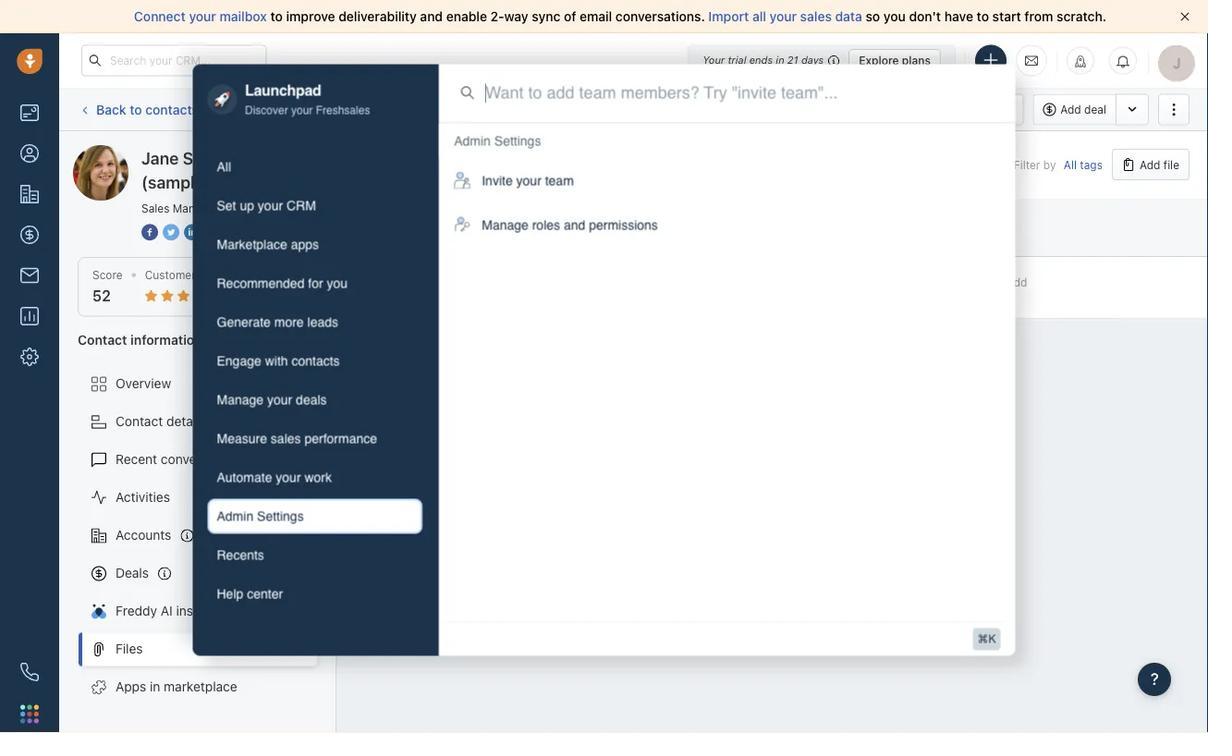 Task type: locate. For each thing, give the bounding box(es) containing it.
have
[[945, 9, 974, 24]]

21
[[788, 54, 799, 66]]

manage inside manage your deals "button"
[[217, 393, 264, 408]]

0 horizontal spatial you
[[327, 276, 348, 291]]

you
[[884, 9, 906, 24], [327, 276, 348, 291]]

manage down engage
[[217, 393, 264, 408]]

in right apps
[[150, 679, 160, 695]]

1 horizontal spatial click
[[966, 276, 992, 289]]

add inside button
[[1140, 158, 1161, 171]]

contact for contact details
[[116, 414, 163, 429]]

contacts
[[145, 102, 199, 117], [292, 354, 340, 369]]

(sample)
[[142, 172, 211, 192]]

explore plans
[[860, 54, 931, 67]]

settings inside list of options 'list box'
[[495, 134, 541, 148]]

admin settings inside list of options 'list box'
[[454, 134, 541, 148]]

contacts down mng settings icon
[[292, 354, 340, 369]]

phone image
[[20, 663, 39, 682]]

0 horizontal spatial and
[[420, 9, 443, 24]]

scratch.
[[1057, 9, 1107, 24]]

all up set
[[217, 160, 231, 175]]

tab list containing all
[[208, 150, 423, 612]]

to
[[271, 9, 283, 24], [977, 9, 990, 24], [130, 102, 142, 117], [680, 103, 690, 116], [995, 276, 1005, 289], [425, 279, 435, 292], [501, 279, 512, 292]]

and
[[420, 9, 443, 24], [564, 218, 586, 233]]

1 vertical spatial manage
[[217, 393, 264, 408]]

data
[[836, 9, 863, 24]]

in left 21
[[776, 54, 785, 66]]

1 horizontal spatial you
[[884, 9, 906, 24]]

deliverability
[[339, 9, 417, 24]]

your left team
[[517, 173, 542, 188]]

contact
[[78, 332, 127, 347], [116, 414, 163, 429]]

1 horizontal spatial add
[[1140, 158, 1161, 171]]

contact information
[[78, 332, 202, 347]]

add inside button
[[1061, 103, 1082, 116]]

task button
[[730, 94, 792, 125]]

how to attach files to contacts?
[[398, 279, 568, 292]]

1 horizontal spatial in
[[776, 54, 785, 66]]

updates available. click to refresh.
[[552, 103, 734, 116]]

sales up automate your work
[[271, 432, 301, 446]]

1 vertical spatial add
[[1140, 158, 1161, 171]]

email
[[484, 103, 512, 116]]

insights
[[176, 604, 223, 619]]

sales inside button
[[271, 432, 301, 446]]

connect your mailbox link
[[134, 9, 271, 24]]

roles
[[533, 218, 561, 233]]

jane sampleton (sample)
[[142, 148, 266, 192]]

jane
[[142, 148, 179, 168]]

your right the up
[[258, 199, 283, 213]]

click left add
[[966, 276, 992, 289]]

sales manager
[[142, 202, 219, 215]]

all right by
[[1065, 158, 1078, 171]]

by
[[1044, 158, 1057, 171]]

contacts for back to contacts
[[145, 102, 199, 117]]

admin settings for admin settings button
[[217, 509, 304, 524]]

your left work
[[276, 471, 301, 485]]

back
[[96, 102, 126, 117]]

marketplace
[[217, 237, 287, 252]]

1 vertical spatial contacts
[[292, 354, 340, 369]]

freddy ai insights
[[116, 604, 223, 619]]

admin for admin settings button
[[217, 509, 254, 524]]

1 horizontal spatial manage
[[482, 218, 529, 233]]

1 horizontal spatial contacts
[[292, 354, 340, 369]]

score 52
[[93, 269, 123, 305]]

linkedin circled image
[[184, 222, 201, 242]]

0 vertical spatial click
[[651, 103, 677, 116]]

click
[[651, 103, 677, 116], [966, 276, 992, 289]]

all inside all button
[[217, 160, 231, 175]]

set
[[217, 199, 236, 213]]

your inside launchpad discover your freshsales
[[291, 104, 313, 117]]

0 horizontal spatial in
[[150, 679, 160, 695]]

contacts inside button
[[292, 354, 340, 369]]

manage left the roles
[[482, 218, 529, 233]]

freshworks switcher image
[[20, 705, 39, 724]]

help center button
[[208, 577, 423, 612]]

add
[[1008, 276, 1028, 289]]

phone element
[[11, 654, 48, 691]]

to right back
[[130, 102, 142, 117]]

leads
[[308, 315, 339, 330]]

add left file
[[1140, 158, 1161, 171]]

sampleton
[[183, 148, 266, 168]]

1 horizontal spatial and
[[564, 218, 586, 233]]

from
[[1025, 9, 1054, 24]]

0 horizontal spatial click
[[651, 103, 677, 116]]

0 vertical spatial sales
[[801, 9, 832, 24]]

0 horizontal spatial contacts
[[145, 102, 199, 117]]

to left start
[[977, 9, 990, 24]]

overview
[[116, 376, 171, 391]]

way
[[505, 9, 529, 24]]

close image
[[1181, 12, 1190, 21]]

52
[[93, 287, 111, 305]]

ends
[[750, 54, 773, 66]]

admin settings heading inside list of options 'list box'
[[454, 132, 541, 150]]

meeting
[[829, 103, 871, 116]]

your down launchpad
[[291, 104, 313, 117]]

generate more leads
[[217, 315, 339, 330]]

facebook circled image
[[142, 222, 158, 242]]

help
[[217, 587, 244, 602]]

with
[[265, 354, 288, 369]]

manage inside list of options 'list box'
[[482, 218, 529, 233]]

measure
[[217, 432, 267, 446]]

click right available.
[[651, 103, 677, 116]]

Want to add team members? Try "invite team"... field
[[486, 81, 994, 105]]

⌘ k
[[978, 633, 997, 646]]

contacts down the search your crm... "text box"
[[145, 102, 199, 117]]

marketplace apps button
[[208, 227, 423, 262]]

and right the roles
[[564, 218, 586, 233]]

admin inside list of options 'list box'
[[454, 134, 491, 148]]

for
[[308, 276, 323, 291]]

⌘
[[978, 633, 989, 646]]

Search your CRM... text field
[[81, 45, 266, 76]]

sales
[[801, 9, 832, 24], [271, 432, 301, 446]]

your right all
[[770, 9, 797, 24]]

1 horizontal spatial all
[[1065, 158, 1078, 171]]

you right so in the top right of the page
[[884, 9, 906, 24]]

apps in marketplace
[[116, 679, 237, 695]]

to left refresh. on the right of the page
[[680, 103, 690, 116]]

to inside updates available. click to refresh. link
[[680, 103, 690, 116]]

connect
[[134, 9, 186, 24]]

customer fit
[[145, 269, 210, 282]]

contacts for engage with contacts
[[292, 354, 340, 369]]

contact for contact information
[[78, 332, 127, 347]]

settings for admin settings button
[[257, 509, 304, 524]]

admin settings heading
[[454, 132, 541, 150], [454, 132, 541, 150]]

1 vertical spatial sales
[[271, 432, 301, 446]]

1 vertical spatial contact
[[116, 414, 163, 429]]

mailbox
[[220, 9, 267, 24]]

0 vertical spatial contacts
[[145, 102, 199, 117]]

contact up recent
[[116, 414, 163, 429]]

k
[[989, 633, 997, 646]]

sync
[[532, 9, 561, 24]]

recents button
[[208, 538, 423, 573]]

recent
[[116, 452, 157, 467]]

don't
[[910, 9, 942, 24]]

0 horizontal spatial manage
[[217, 393, 264, 408]]

to right how
[[425, 279, 435, 292]]

0 vertical spatial add
[[1061, 103, 1082, 116]]

and left enable
[[420, 9, 443, 24]]

enable
[[447, 9, 487, 24]]

sales left data
[[801, 9, 832, 24]]

engage with contacts button
[[208, 344, 423, 379]]

manage roles and permissions
[[482, 218, 658, 233]]

0 vertical spatial you
[[884, 9, 906, 24]]

0 horizontal spatial all
[[217, 160, 231, 175]]

all tags link
[[1065, 158, 1103, 171]]

refresh.
[[693, 103, 734, 116]]

add deal
[[1061, 103, 1107, 116]]

tab list
[[208, 150, 423, 612]]

admin settings inside button
[[217, 509, 304, 524]]

generate more leads button
[[208, 305, 423, 340]]

admin inside button
[[217, 509, 254, 524]]

contact down 52 button
[[78, 332, 127, 347]]

your left "deals"
[[267, 393, 293, 408]]

to right the mailbox
[[271, 9, 283, 24]]

0 vertical spatial contact
[[78, 332, 127, 347]]

your
[[189, 9, 216, 24], [770, 9, 797, 24], [291, 104, 313, 117], [517, 173, 542, 188], [258, 199, 283, 213], [267, 393, 293, 408], [276, 471, 301, 485]]

1 vertical spatial you
[[327, 276, 348, 291]]

0 horizontal spatial sales
[[271, 432, 301, 446]]

0 vertical spatial manage
[[482, 218, 529, 233]]

0 horizontal spatial add
[[1061, 103, 1082, 116]]

back to contacts
[[96, 102, 199, 117]]

you inside recommended for you "button"
[[327, 276, 348, 291]]

you right for on the top left
[[327, 276, 348, 291]]

settings inside button
[[257, 509, 304, 524]]

measure sales performance button
[[208, 421, 423, 457]]

add left deal
[[1061, 103, 1082, 116]]

1 vertical spatial and
[[564, 218, 586, 233]]



Task type: vqa. For each thing, say whether or not it's contained in the screenshot.
2nd "John" from the bottom of the page
no



Task type: describe. For each thing, give the bounding box(es) containing it.
0 vertical spatial in
[[776, 54, 785, 66]]

list of options list box
[[440, 122, 1016, 247]]

manage for manage roles and permissions
[[482, 218, 529, 233]]

admin settings for list of options 'list box'
[[454, 134, 541, 148]]

activities
[[116, 490, 170, 505]]

conversations
[[161, 452, 244, 467]]

1 horizontal spatial sales
[[801, 9, 832, 24]]

mng settings image
[[300, 336, 313, 349]]

freddy
[[116, 604, 157, 619]]

sales
[[142, 202, 170, 215]]

1 vertical spatial click
[[966, 276, 992, 289]]

all
[[753, 9, 767, 24]]

manage for manage your deals
[[217, 393, 264, 408]]

your inside set up your crm button
[[258, 199, 283, 213]]

accounts
[[116, 528, 171, 543]]

twitter circled image
[[163, 222, 179, 242]]

settings for list of options 'list box'
[[495, 134, 541, 148]]

explore plans link
[[849, 49, 942, 71]]

engage with contacts
[[217, 354, 340, 369]]

email image
[[1026, 53, 1039, 68]]

admin settings button
[[208, 499, 423, 534]]

all button
[[208, 150, 423, 185]]

meeting button
[[801, 94, 881, 125]]

center
[[247, 587, 283, 602]]

files
[[116, 642, 143, 657]]

manage your deals button
[[208, 383, 423, 418]]

sms
[[656, 103, 680, 116]]

explore
[[860, 54, 900, 67]]

filter by all tags
[[1015, 158, 1103, 171]]

launchpad discover your freshsales
[[245, 82, 370, 117]]

add for add deal
[[1061, 103, 1082, 116]]

how
[[398, 279, 422, 292]]

task
[[758, 103, 782, 116]]

sms button
[[628, 94, 689, 125]]

call button
[[531, 94, 588, 125]]

your inside automate your work button
[[276, 471, 301, 485]]

crm
[[287, 199, 316, 213]]

invite
[[482, 173, 513, 188]]

your inside list of options 'list box'
[[517, 173, 542, 188]]

1 vertical spatial in
[[150, 679, 160, 695]]

your
[[703, 54, 725, 66]]

trial
[[728, 54, 747, 66]]

owner
[[617, 216, 653, 226]]

automate
[[217, 471, 272, 485]]

press-command-k-to-open-and-close element
[[974, 628, 1001, 651]]

and inside list of options 'list box'
[[564, 218, 586, 233]]

fit
[[199, 269, 210, 282]]

2-
[[491, 9, 505, 24]]

add file button
[[1113, 149, 1190, 180]]

up
[[240, 199, 254, 213]]

file
[[1164, 158, 1180, 171]]

help center
[[217, 587, 283, 602]]

customer
[[145, 269, 196, 282]]

email
[[580, 9, 613, 24]]

to right files
[[501, 279, 512, 292]]

to inside back to contacts link
[[130, 102, 142, 117]]

apps
[[116, 679, 146, 695]]

improve
[[286, 9, 335, 24]]

your trial ends in 21 days
[[703, 54, 824, 66]]

import all your sales data link
[[709, 9, 866, 24]]

recents
[[217, 548, 264, 563]]

import
[[709, 9, 750, 24]]

launchpad
[[245, 82, 321, 99]]

your inside manage your deals "button"
[[267, 393, 293, 408]]

of
[[564, 9, 577, 24]]

deal
[[1085, 103, 1107, 116]]

marketplace apps
[[217, 237, 319, 252]]

connect your mailbox to improve deliverability and enable 2-way sync of email conversations. import all your sales data so you don't have to start from scratch.
[[134, 9, 1107, 24]]

automate your work
[[217, 471, 332, 485]]

deals
[[116, 566, 149, 581]]

tags
[[1081, 158, 1103, 171]]

team
[[545, 173, 574, 188]]

available.
[[599, 103, 648, 116]]

set up your crm button
[[208, 188, 423, 224]]

discover
[[245, 104, 288, 117]]

measure sales performance
[[217, 432, 377, 446]]

click to add
[[966, 276, 1028, 289]]

back to contacts link
[[78, 95, 200, 124]]

call
[[559, 103, 578, 116]]

so
[[866, 9, 881, 24]]

freshsales
[[316, 104, 370, 117]]

recommended for you button
[[208, 266, 423, 301]]

manage your deals
[[217, 393, 327, 408]]

plans
[[903, 54, 931, 67]]

your left the mailbox
[[189, 9, 216, 24]]

information
[[131, 332, 202, 347]]

contacts?
[[515, 279, 568, 292]]

marketplace
[[164, 679, 237, 695]]

add for add file
[[1140, 158, 1161, 171]]

to left add
[[995, 276, 1005, 289]]

0 vertical spatial and
[[420, 9, 443, 24]]

ai
[[161, 604, 173, 619]]

deals
[[296, 393, 327, 408]]

admin for list of options 'list box'
[[454, 134, 491, 148]]

contact details
[[116, 414, 206, 429]]

days
[[802, 54, 824, 66]]

automate your work button
[[208, 460, 423, 495]]

52 button
[[93, 287, 111, 305]]

apps
[[291, 237, 319, 252]]



